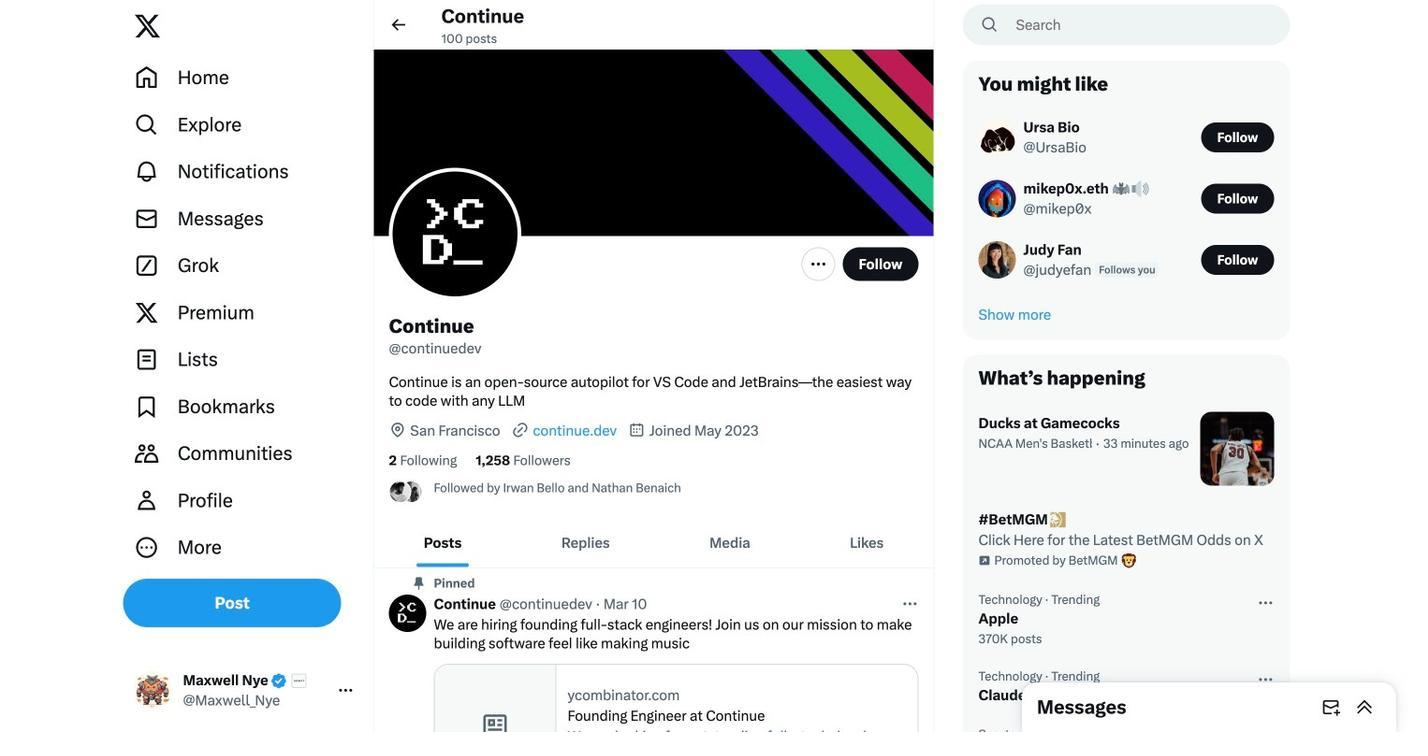 Task type: locate. For each thing, give the bounding box(es) containing it.
🔊 image
[[1132, 181, 1149, 198]]

🦁 image
[[1122, 554, 1136, 568]]

verified account image
[[270, 673, 288, 690]]

home timeline element
[[374, 0, 934, 733]]

tab list
[[374, 518, 934, 568]]



Task type: vqa. For each thing, say whether or not it's contained in the screenshot.
to in the Apps And Sessions See Information About When You Logged Into Your Account And The Apps You Connected To Your Account.
no



Task type: describe. For each thing, give the bounding box(es) containing it.
primary navigation
[[123, 54, 365, 572]]

who to follow section
[[964, 62, 1289, 339]]

Search query text field
[[1005, 5, 1289, 44]]

Search search field
[[963, 4, 1290, 45]]

🦇 image
[[1113, 181, 1130, 198]]



